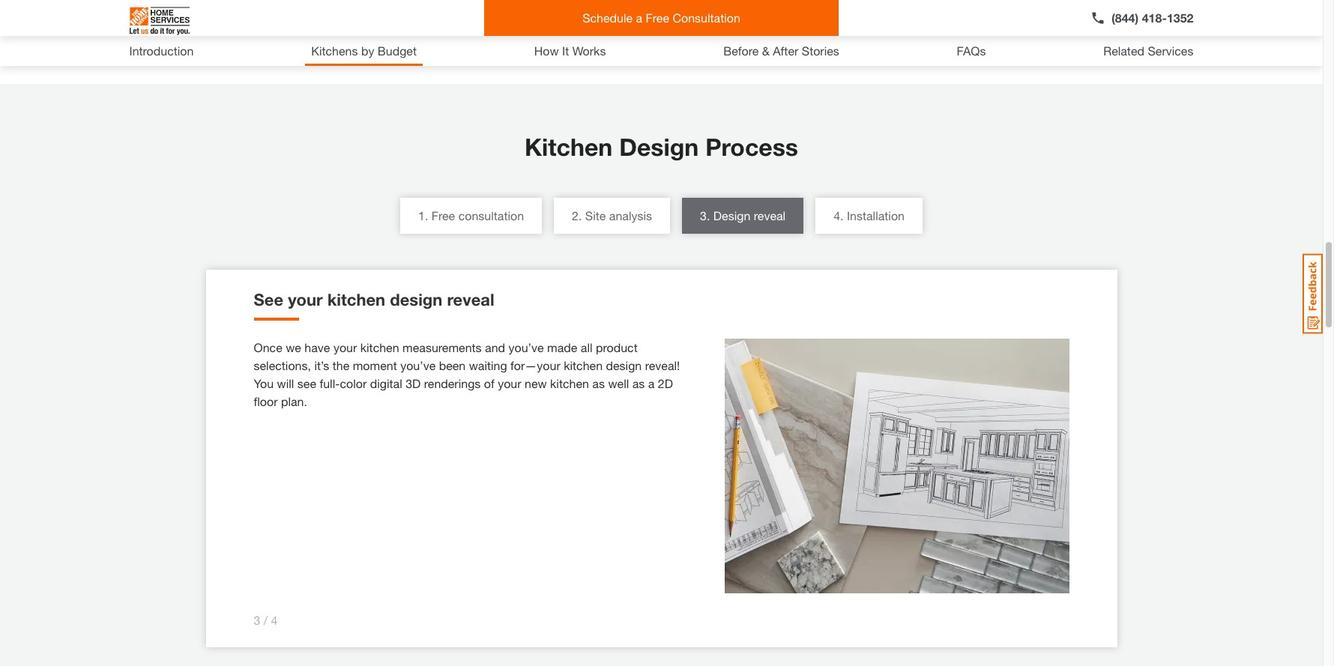 Task type: locate. For each thing, give the bounding box(es) containing it.
kitchen
[[328, 290, 386, 310], [361, 340, 399, 355], [564, 358, 603, 373], [550, 376, 589, 391]]

1352
[[1168, 10, 1194, 25]]

new
[[525, 376, 547, 391]]

2 as from the left
[[633, 376, 645, 391]]

0 horizontal spatial a
[[636, 10, 643, 25]]

stories
[[802, 43, 840, 58]]

1 as from the left
[[593, 376, 605, 391]]

it's
[[315, 358, 329, 373]]

0 vertical spatial your
[[288, 290, 323, 310]]

design up measurements on the bottom of page
[[390, 290, 443, 310]]

color
[[340, 376, 367, 391]]

after
[[773, 43, 799, 58]]

full-
[[320, 376, 340, 391]]

0 horizontal spatial reveal
[[447, 290, 495, 310]]

1 vertical spatial a
[[648, 376, 655, 391]]

design right 3.
[[714, 208, 751, 223]]

will
[[277, 376, 294, 391]]

1 horizontal spatial a
[[648, 376, 655, 391]]

your
[[288, 290, 323, 310], [334, 340, 357, 355], [498, 376, 522, 391]]

0 vertical spatial a
[[636, 10, 643, 25]]

(844)
[[1112, 10, 1139, 25]]

a
[[636, 10, 643, 25], [648, 376, 655, 391]]

(844) 418-1352 link
[[1091, 9, 1194, 27]]

feedback link image
[[1303, 253, 1324, 334]]

0 horizontal spatial free
[[432, 208, 455, 223]]

kitchens
[[311, 43, 358, 58]]

0 horizontal spatial design
[[620, 133, 699, 161]]

services
[[1148, 43, 1194, 58]]

been
[[439, 358, 466, 373]]

1 vertical spatial reveal
[[447, 290, 495, 310]]

you've
[[509, 340, 544, 355], [401, 358, 436, 373]]

related
[[1104, 43, 1145, 58]]

how
[[535, 43, 559, 58]]

design inside the once we have your kitchen measurements and you've made all product selections, it's the moment you've been waiting for—your kitchen design reveal! you will see full-color digital 3d renderings of your new kitchen as well as a 2d floor plan.
[[606, 358, 642, 373]]

it
[[562, 43, 569, 58]]

2.
[[572, 208, 582, 223]]

well
[[609, 376, 629, 391]]

1 vertical spatial free
[[432, 208, 455, 223]]

1 vertical spatial design
[[714, 208, 751, 223]]

1 horizontal spatial you've
[[509, 340, 544, 355]]

2 horizontal spatial your
[[498, 376, 522, 391]]

design up analysis
[[620, 133, 699, 161]]

your right of
[[498, 376, 522, 391]]

consultation
[[673, 10, 741, 25]]

1 horizontal spatial design
[[714, 208, 751, 223]]

see
[[298, 376, 317, 391]]

design for process
[[620, 133, 699, 161]]

you've up for—your
[[509, 340, 544, 355]]

0 vertical spatial design
[[620, 133, 699, 161]]

you've up 3d
[[401, 358, 436, 373]]

0 horizontal spatial design
[[390, 290, 443, 310]]

0 vertical spatial free
[[646, 10, 670, 25]]

introduction
[[129, 43, 194, 58]]

reveal up the and
[[447, 290, 495, 310]]

your right see
[[288, 290, 323, 310]]

installation
[[847, 208, 905, 223]]

budget
[[378, 43, 417, 58]]

free left 'consultation'
[[646, 10, 670, 25]]

how it works
[[535, 43, 606, 58]]

reveal
[[754, 208, 786, 223], [447, 290, 495, 310]]

1 horizontal spatial reveal
[[754, 208, 786, 223]]

0 horizontal spatial you've
[[401, 358, 436, 373]]

4.
[[834, 208, 844, 223]]

2 vertical spatial your
[[498, 376, 522, 391]]

as right the "well"
[[633, 376, 645, 391]]

design inside button
[[714, 208, 751, 223]]

design
[[620, 133, 699, 161], [714, 208, 751, 223]]

reveal right 3.
[[754, 208, 786, 223]]

and
[[485, 340, 505, 355]]

1 vertical spatial design
[[606, 358, 642, 373]]

3
[[254, 613, 261, 628]]

a right schedule
[[636, 10, 643, 25]]

design up the "well"
[[606, 358, 642, 373]]

kitchen
[[525, 133, 613, 161]]

1 horizontal spatial free
[[646, 10, 670, 25]]

see
[[254, 290, 284, 310]]

0 horizontal spatial your
[[288, 290, 323, 310]]

you
[[254, 376, 274, 391]]

1. free consultation
[[418, 208, 524, 223]]

1 horizontal spatial design
[[606, 358, 642, 373]]

kitchen down all
[[564, 358, 603, 373]]

1 horizontal spatial as
[[633, 376, 645, 391]]

consultation
[[459, 208, 524, 223]]

0 horizontal spatial as
[[593, 376, 605, 391]]

1. free consultation button
[[400, 198, 542, 234]]

1 horizontal spatial your
[[334, 340, 357, 355]]

design
[[390, 290, 443, 310], [606, 358, 642, 373]]

1 vertical spatial your
[[334, 340, 357, 355]]

as left the "well"
[[593, 376, 605, 391]]

faqs
[[957, 43, 986, 58]]

0 vertical spatial reveal
[[754, 208, 786, 223]]

kitchen right "new"
[[550, 376, 589, 391]]

of
[[484, 376, 495, 391]]

a left 2d
[[648, 376, 655, 391]]

your up the
[[334, 340, 357, 355]]

schedule a free consultation button
[[484, 0, 839, 36]]

418-
[[1143, 10, 1168, 25]]

a inside button
[[636, 10, 643, 25]]

free
[[646, 10, 670, 25], [432, 208, 455, 223]]

free right 1.
[[432, 208, 455, 223]]

as
[[593, 376, 605, 391], [633, 376, 645, 391]]

0 vertical spatial you've
[[509, 340, 544, 355]]

3.
[[700, 208, 711, 223]]

3d
[[406, 376, 421, 391]]

see your kitchen design reveal
[[254, 290, 495, 310]]

3. design reveal button
[[682, 198, 804, 234]]

0 vertical spatial design
[[390, 290, 443, 310]]

for—your
[[511, 358, 561, 373]]

schedule
[[583, 10, 633, 25]]



Task type: vqa. For each thing, say whether or not it's contained in the screenshot.
Waiting
yes



Task type: describe. For each thing, give the bounding box(es) containing it.
renderings
[[424, 376, 481, 391]]

free inside button
[[646, 10, 670, 25]]

4. installation button
[[816, 198, 923, 234]]

have
[[305, 340, 330, 355]]

by
[[361, 43, 375, 58]]

the
[[333, 358, 350, 373]]

1.
[[418, 208, 428, 223]]

2d
[[658, 376, 673, 391]]

waiting
[[469, 358, 507, 373]]

made
[[547, 340, 578, 355]]

kitchen up moment
[[361, 340, 399, 355]]

once
[[254, 340, 283, 355]]

kitchen up the have on the bottom left of the page
[[328, 290, 386, 310]]

schedule a free consultation
[[583, 10, 741, 25]]

kitchen design process
[[525, 133, 799, 161]]

kitchen estimator banner images; orange kitchen icon image
[[129, 0, 504, 48]]

reveal inside 3. design reveal button
[[754, 208, 786, 223]]

moment
[[353, 358, 397, 373]]

3. design reveal
[[700, 208, 786, 223]]

(844) 418-1352
[[1112, 10, 1194, 25]]

2. site analysis
[[572, 208, 652, 223]]

floor
[[254, 394, 278, 409]]

we
[[286, 340, 301, 355]]

product
[[596, 340, 638, 355]]

two dimensional 2d kitchen design floor plan and material samples image
[[725, 339, 1070, 594]]

all
[[581, 340, 593, 355]]

plan.
[[281, 394, 307, 409]]

kitchens by budget
[[311, 43, 417, 58]]

related services
[[1104, 43, 1194, 58]]

&
[[762, 43, 770, 58]]

before & after stories
[[724, 43, 840, 58]]

site
[[586, 208, 606, 223]]

/
[[264, 613, 268, 628]]

selections,
[[254, 358, 311, 373]]

4
[[271, 613, 278, 628]]

before
[[724, 43, 759, 58]]

1 vertical spatial you've
[[401, 358, 436, 373]]

reveal!
[[645, 358, 680, 373]]

analysis
[[610, 208, 652, 223]]

2. site analysis button
[[554, 198, 670, 234]]

3 / 4
[[254, 613, 278, 628]]

design for reveal
[[714, 208, 751, 223]]

process
[[706, 133, 799, 161]]

a inside the once we have your kitchen measurements and you've made all product selections, it's the moment you've been waiting for—your kitchen design reveal! you will see full-color digital 3d renderings of your new kitchen as well as a 2d floor plan.
[[648, 376, 655, 391]]

do it for you logo image
[[129, 1, 189, 41]]

free inside button
[[432, 208, 455, 223]]

measurements
[[403, 340, 482, 355]]

works
[[573, 43, 606, 58]]

once we have your kitchen measurements and you've made all product selections, it's the moment you've been waiting for—your kitchen design reveal! you will see full-color digital 3d renderings of your new kitchen as well as a 2d floor plan.
[[254, 340, 680, 409]]

4. installation
[[834, 208, 905, 223]]

digital
[[370, 376, 402, 391]]



